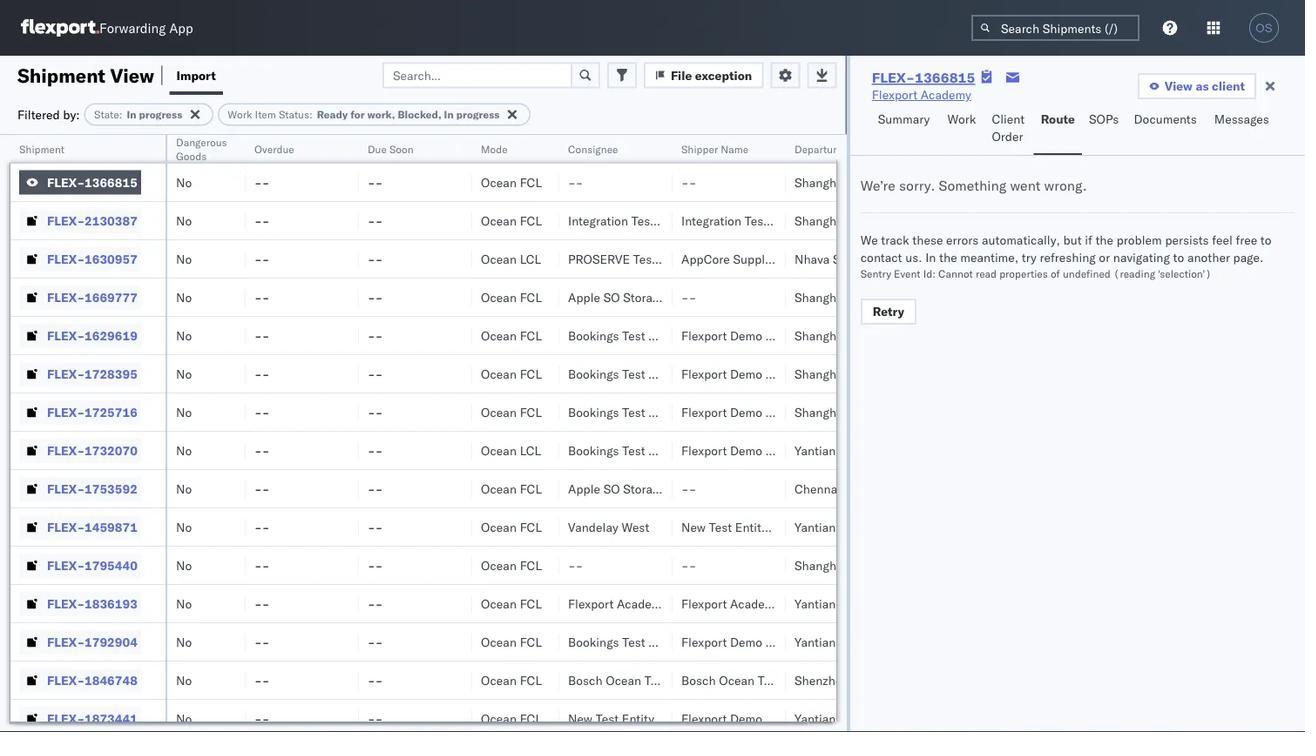 Task type: vqa. For each thing, say whether or not it's contained in the screenshot.
FLEX-1728395's SHIPPER
yes



Task type: describe. For each thing, give the bounding box(es) containing it.
2 : from the left
[[309, 108, 313, 121]]

work for work
[[948, 112, 976, 127]]

no for flex-1753592
[[176, 481, 192, 497]]

no for flex-1792904
[[176, 635, 192, 650]]

flex- for flex-1725716 button
[[47, 405, 85, 420]]

work,
[[367, 108, 395, 121]]

flex-1459871
[[47, 520, 138, 535]]

test for flex-1725716
[[622, 405, 645, 420]]

summary button
[[871, 104, 941, 155]]

but
[[1063, 233, 1082, 248]]

yantian for flex-1792904
[[795, 635, 836, 650]]

proserve test account
[[568, 251, 705, 267]]

dangerous goods
[[176, 135, 227, 162]]

lcl for proserve
[[520, 251, 541, 267]]

1 : from the left
[[119, 108, 122, 121]]

0 vertical spatial flex-1366815
[[872, 69, 975, 86]]

ocean for 2130387
[[481, 213, 517, 228]]

us.
[[905, 250, 922, 265]]

flex-1836193 button
[[19, 592, 141, 616]]

2 progress from the left
[[456, 108, 500, 121]]

1366815 inside button
[[85, 175, 138, 190]]

4 resize handle column header from the left
[[451, 135, 472, 733]]

flex-1728395
[[47, 366, 138, 382]]

co. for 1725716
[[812, 405, 829, 420]]

flex-1753592 button
[[19, 477, 141, 501]]

overdue
[[254, 142, 294, 156]]

2 bosch from the left
[[681, 673, 716, 688]]

new for new test entity 2
[[681, 520, 706, 535]]

shipment for shipment view
[[17, 63, 105, 87]]

order
[[992, 129, 1023, 144]]

academy for flexport academy (sz) ltd.
[[730, 596, 781, 612]]

ocean fcl for flex-1836193
[[481, 596, 542, 612]]

forwarding app link
[[21, 19, 193, 37]]

flex- for flex-1873441 button
[[47, 711, 85, 727]]

refreshing
[[1040, 250, 1096, 265]]

ocean for 1792904
[[481, 635, 517, 650]]

use) for shanghai, china
[[724, 290, 756, 305]]

flex- for flex-1795440 button
[[47, 558, 85, 573]]

shenzhen,
[[795, 673, 853, 688]]

ocean fcl for flex-1753592
[[481, 481, 542, 497]]

1795440
[[85, 558, 138, 573]]

1 horizontal spatial to
[[1261, 233, 1272, 248]]

3 resize handle column header from the left
[[338, 135, 359, 733]]

as
[[1196, 78, 1209, 94]]

(reading
[[1113, 267, 1155, 280]]

ocean fcl for flex-1366815
[[481, 175, 542, 190]]

bookings for flex-1732070
[[568, 443, 619, 458]]

sorry.
[[899, 177, 935, 194]]

shanghai, for flex-1725716
[[795, 405, 850, 420]]

demo for 1728395
[[730, 366, 762, 382]]

flexport for 1732070
[[681, 443, 727, 458]]

for
[[350, 108, 365, 121]]

retry
[[873, 304, 904, 319]]

mode button
[[472, 139, 542, 156]]

flex- for the flex-1846748 button
[[47, 673, 85, 688]]

bookings test consignee for flex-1728395
[[568, 366, 707, 382]]

flex- for flex-1836193 "button"
[[47, 596, 85, 612]]

forwarding app
[[99, 20, 193, 36]]

navigating
[[1113, 250, 1170, 265]]

ocean fcl for flex-1846748
[[481, 673, 542, 688]]

ocean for 1630957
[[481, 251, 517, 267]]

flex- for flex-1728395 button
[[47, 366, 85, 382]]

ocean fcl for flex-1728395
[[481, 366, 542, 382]]

os button
[[1244, 8, 1284, 48]]

vandelay west
[[568, 520, 649, 535]]

nhava sheva, india
[[795, 251, 901, 267]]

by:
[[63, 107, 80, 122]]

storage for shanghai, china
[[623, 290, 665, 305]]

flexport demo shipper co. for 1728395
[[681, 366, 829, 382]]

demo for 1732070
[[730, 443, 762, 458]]

messages button
[[1207, 104, 1279, 155]]

cannot
[[938, 267, 973, 280]]

ocean fcl for flex-1725716
[[481, 405, 542, 420]]

or
[[1099, 250, 1110, 265]]

view as client
[[1165, 78, 1245, 94]]

flexport demo shipper co. for 1792904
[[681, 635, 829, 650]]

flex-1630957 button
[[19, 247, 141, 271]]

not for chennai
[[697, 481, 721, 497]]

no for flex-1732070
[[176, 443, 192, 458]]

co. for 1732070
[[812, 443, 829, 458]]

ocean for 1366815
[[481, 175, 517, 190]]

apple so storage (do not use) for shanghai, china
[[568, 290, 756, 305]]

shanghai, china for flex-1669777
[[795, 290, 886, 305]]

file
[[671, 68, 692, 83]]

import button
[[169, 56, 223, 95]]

consignee for flex-1629619
[[649, 328, 707, 343]]

flexport academy
[[872, 87, 971, 102]]

1 horizontal spatial 1366815
[[915, 69, 975, 86]]

shanghai, china for flex-2130387
[[795, 213, 886, 228]]

shipper name
[[681, 142, 749, 156]]

state : in progress
[[94, 108, 182, 121]]

resize handle column header for consignee
[[652, 135, 673, 733]]

no for flex-1630957
[[176, 251, 192, 267]]

new test entity 2
[[681, 520, 778, 535]]

lcl for bookings
[[520, 443, 541, 458]]

flexport academy link
[[872, 86, 971, 104]]

(sz)
[[784, 596, 814, 612]]

test for flex-1728395
[[622, 366, 645, 382]]

flex-1792904 button
[[19, 630, 141, 655]]

ocean for 1725716
[[481, 405, 517, 420]]

bookings for flex-1725716
[[568, 405, 619, 420]]

shanghai, for flex-1629619
[[795, 328, 850, 343]]

china for flex-1795440
[[853, 558, 886, 573]]

no for flex-1836193
[[176, 596, 192, 612]]

demo for 1873441
[[730, 711, 762, 727]]

route
[[1041, 112, 1075, 127]]

(do for chennai
[[668, 481, 694, 497]]

no for flex-1795440
[[176, 558, 192, 573]]

0 vertical spatial the
[[1096, 233, 1114, 248]]

client order
[[992, 112, 1025, 144]]

persists
[[1165, 233, 1209, 248]]

state
[[94, 108, 119, 121]]

something
[[939, 177, 1007, 194]]

ocean for 1753592
[[481, 481, 517, 497]]

if
[[1085, 233, 1092, 248]]

no for flex-1669777
[[176, 290, 192, 305]]

Search... text field
[[382, 62, 572, 88]]

messages
[[1214, 112, 1269, 127]]

1630957
[[85, 251, 138, 267]]

bookings for flex-1629619
[[568, 328, 619, 343]]

flexport. image
[[21, 19, 99, 37]]

academy for flexport academy (us) inc.
[[617, 596, 668, 612]]

flex-1629619 button
[[19, 324, 141, 348]]

flex-1873441
[[47, 711, 138, 727]]

client order button
[[985, 104, 1034, 155]]

contact
[[861, 250, 902, 265]]

documents
[[1134, 112, 1197, 127]]

dangerous goods button
[[167, 132, 239, 163]]

app
[[169, 20, 193, 36]]

no for flex-1366815
[[176, 175, 192, 190]]

properties
[[999, 267, 1048, 280]]

account
[[659, 251, 705, 267]]

port
[[845, 142, 865, 156]]

bookings test consignee for flex-1629619
[[568, 328, 707, 343]]

flex- for flex-1630957 button
[[47, 251, 85, 267]]

flex-2130387
[[47, 213, 138, 228]]

consignee for flex-1725716
[[649, 405, 707, 420]]

consignee inside button
[[568, 142, 618, 156]]

1459871
[[85, 520, 138, 535]]

departure port
[[795, 142, 865, 156]]

test for flex-1630957
[[633, 251, 656, 267]]

ocean fcl for flex-1459871
[[481, 520, 542, 535]]

undefined
[[1063, 267, 1111, 280]]

event
[[894, 267, 921, 280]]

0 horizontal spatial to
[[1173, 250, 1184, 265]]

shanghai, for flex-1728395
[[795, 366, 850, 382]]

flex- for flex-1753592 button
[[47, 481, 85, 497]]

consignee for flex-1732070
[[649, 443, 707, 458]]

entity for new test entity
[[622, 711, 654, 727]]

ltd
[[774, 251, 792, 267]]

flex-1366815 link
[[872, 69, 975, 86]]

(do for shanghai, china
[[668, 290, 694, 305]]

shipper for flex-1873441
[[766, 711, 809, 727]]

1 bosch from the left
[[568, 673, 603, 688]]

1725716
[[85, 405, 138, 420]]

flex-1366815 button
[[19, 170, 141, 195]]

we
[[861, 233, 878, 248]]

fcl for flex-1836193
[[520, 596, 542, 612]]

flex-1669777
[[47, 290, 138, 305]]

storage for chennai
[[623, 481, 665, 497]]

flex- for flex-1459871 button
[[47, 520, 85, 535]]

forwarding
[[99, 20, 166, 36]]

flexport for 1873441
[[681, 711, 727, 727]]

fcl for flex-1846748
[[520, 673, 542, 688]]



Task type: locate. For each thing, give the bounding box(es) containing it.
1 horizontal spatial new
[[681, 520, 706, 535]]

errors
[[946, 233, 979, 248]]

progress up mode
[[456, 108, 500, 121]]

flex- up the flexport academy
[[872, 69, 915, 86]]

so
[[603, 290, 620, 305], [603, 481, 620, 497]]

shanghai, china for flex-1629619
[[795, 328, 886, 343]]

1 fcl from the top
[[520, 175, 542, 190]]

india
[[873, 251, 901, 267]]

flex-1629619
[[47, 328, 138, 343]]

fcl
[[520, 175, 542, 190], [520, 213, 542, 228], [520, 290, 542, 305], [520, 328, 542, 343], [520, 366, 542, 382], [520, 405, 542, 420], [520, 481, 542, 497], [520, 520, 542, 535], [520, 558, 542, 573], [520, 596, 542, 612], [520, 635, 542, 650], [520, 673, 542, 688], [520, 711, 542, 727]]

shanghai, china for flex-1795440
[[795, 558, 886, 573]]

so down proserve in the top left of the page
[[603, 290, 620, 305]]

flexport demo shipper co. for 1732070
[[681, 443, 829, 458]]

shanghai,
[[795, 175, 850, 190], [795, 213, 850, 228], [795, 290, 850, 305], [795, 328, 850, 343], [795, 366, 850, 382], [795, 405, 850, 420], [795, 558, 850, 573]]

0 vertical spatial shipment
[[17, 63, 105, 87]]

2 so from the top
[[603, 481, 620, 497]]

5 shanghai, china from the top
[[795, 366, 886, 382]]

2 apple so storage (do not use) from the top
[[568, 481, 756, 497]]

page.
[[1233, 250, 1264, 265]]

fcl for flex-1728395
[[520, 366, 542, 382]]

0 vertical spatial apple
[[568, 290, 600, 305]]

flex-1795440 button
[[19, 554, 141, 578]]

flex- down flex-1629619 button
[[47, 366, 85, 382]]

13 ocean fcl from the top
[[481, 711, 542, 727]]

3 bookings from the top
[[568, 405, 619, 420]]

6 ocean fcl from the top
[[481, 405, 542, 420]]

due soon
[[368, 142, 414, 156]]

yantian for flex-1732070
[[795, 443, 836, 458]]

shanghai, china for flex-1728395
[[795, 366, 886, 382]]

shanghai, china for flex-1366815
[[795, 175, 886, 190]]

0 horizontal spatial entity
[[622, 711, 654, 727]]

6 demo from the top
[[730, 711, 762, 727]]

1 shanghai, from the top
[[795, 175, 850, 190]]

in right the blocked,
[[444, 108, 454, 121]]

ocean for 1629619
[[481, 328, 517, 343]]

13 no from the top
[[176, 635, 192, 650]]

flex- inside flex-1753592 button
[[47, 481, 85, 497]]

11 no from the top
[[176, 558, 192, 573]]

entity for new test entity 2
[[735, 520, 768, 535]]

shipper inside button
[[681, 142, 718, 156]]

bookings test consignee for flex-1725716
[[568, 405, 707, 420]]

0 horizontal spatial flex-1366815
[[47, 175, 138, 190]]

shenzhen, china
[[795, 673, 889, 688]]

bosch ocean test down inc.
[[681, 673, 781, 688]]

1 horizontal spatial view
[[1165, 78, 1193, 94]]

client
[[1212, 78, 1245, 94]]

0 horizontal spatial :
[[119, 108, 122, 121]]

new for new test entity
[[568, 711, 593, 727]]

1 vertical spatial the
[[939, 250, 957, 265]]

flex-1459871 button
[[19, 515, 141, 540]]

2 shanghai, from the top
[[795, 213, 850, 228]]

: right by:
[[119, 108, 122, 121]]

flexport for 1725716
[[681, 405, 727, 420]]

3 no from the top
[[176, 251, 192, 267]]

work left item
[[228, 108, 252, 121]]

1 yantian from the top
[[795, 443, 836, 458]]

use) for chennai
[[724, 481, 756, 497]]

flex- down the flex-1846748 button
[[47, 711, 85, 727]]

bookings for flex-1728395
[[568, 366, 619, 382]]

ltd.
[[817, 596, 838, 612]]

4 demo from the top
[[730, 443, 762, 458]]

try
[[1022, 250, 1037, 265]]

10 no from the top
[[176, 520, 192, 535]]

0 vertical spatial lcl
[[520, 251, 541, 267]]

os
[[1256, 21, 1273, 34]]

china for flex-1366815
[[853, 175, 886, 190]]

west
[[622, 520, 649, 535]]

4 shanghai, china from the top
[[795, 328, 886, 343]]

yantian for flex-1873441
[[795, 711, 836, 727]]

in inside the we track these errors automatically, but if the problem persists feel free to contact us. in the meantime, try refreshing or navigating to another page. sentry event id: cannot read properties of undefined (reading 'selection')
[[925, 250, 936, 265]]

flex- down flex-1836193 "button"
[[47, 635, 85, 650]]

bosch ocean test up new test entity
[[568, 673, 668, 688]]

1 vertical spatial flex-1366815
[[47, 175, 138, 190]]

0 horizontal spatial in
[[127, 108, 136, 121]]

appcore supply ltd
[[681, 251, 792, 267]]

flex-1732070 button
[[19, 439, 141, 463]]

5 shanghai, from the top
[[795, 366, 850, 382]]

1 horizontal spatial in
[[444, 108, 454, 121]]

work item status : ready for work, blocked, in progress
[[228, 108, 500, 121]]

2130387
[[85, 213, 138, 228]]

due
[[368, 142, 387, 156]]

china for flex-1629619
[[853, 328, 886, 343]]

shipper for flex-1725716
[[766, 405, 809, 420]]

1873441
[[85, 711, 138, 727]]

6 co. from the top
[[812, 711, 829, 727]]

apple down proserve in the top left of the page
[[568, 290, 600, 305]]

ocean for 1728395
[[481, 366, 517, 382]]

2 use) from the top
[[724, 481, 756, 497]]

1836193
[[85, 596, 138, 612]]

flexport demo shipper co. for 1725716
[[681, 405, 829, 420]]

1 vertical spatial so
[[603, 481, 620, 497]]

shanghai, for flex-2130387
[[795, 213, 850, 228]]

bookings for flex-1792904
[[568, 635, 619, 650]]

flex-1366815 inside button
[[47, 175, 138, 190]]

resize handle column header for mode
[[538, 135, 559, 733]]

2 bookings from the top
[[568, 366, 619, 382]]

4 bookings from the top
[[568, 443, 619, 458]]

flex-1669777 button
[[19, 285, 141, 310]]

progress up dangerous
[[139, 108, 182, 121]]

1 horizontal spatial bosch ocean test
[[681, 673, 781, 688]]

flex- down flex-1732070 button
[[47, 481, 85, 497]]

no for flex-1873441
[[176, 711, 192, 727]]

goods
[[176, 149, 207, 162]]

test for flex-1732070
[[622, 443, 645, 458]]

1 vertical spatial lcl
[[520, 443, 541, 458]]

6 fcl from the top
[[520, 405, 542, 420]]

use)
[[724, 290, 756, 305], [724, 481, 756, 497]]

7 shanghai, china from the top
[[795, 558, 886, 573]]

apple so storage (do not use) up west
[[568, 481, 756, 497]]

0 horizontal spatial 1366815
[[85, 175, 138, 190]]

flex- for the flex-2130387 button
[[47, 213, 85, 228]]

flex- inside flex-1669777 button
[[47, 290, 85, 305]]

flex- for flex-1732070 button
[[47, 443, 85, 458]]

0 horizontal spatial view
[[110, 63, 154, 87]]

test
[[633, 251, 656, 267], [622, 328, 645, 343], [622, 366, 645, 382], [622, 405, 645, 420], [622, 443, 645, 458], [709, 520, 732, 535], [622, 635, 645, 650], [645, 673, 668, 688], [758, 673, 781, 688], [596, 711, 619, 727]]

ocean for 1873441
[[481, 711, 517, 727]]

1 bosch ocean test from the left
[[568, 673, 668, 688]]

ocean for 1459871
[[481, 520, 517, 535]]

china for flex-1725716
[[853, 405, 886, 420]]

4 yantian from the top
[[795, 635, 836, 650]]

work left client
[[948, 112, 976, 127]]

1 storage from the top
[[623, 290, 665, 305]]

4 co. from the top
[[812, 443, 829, 458]]

storage down proserve test account
[[623, 290, 665, 305]]

0 vertical spatial 1366815
[[915, 69, 975, 86]]

1 horizontal spatial progress
[[456, 108, 500, 121]]

0 horizontal spatial academy
[[617, 596, 668, 612]]

we track these errors automatically, but if the problem persists feel free to contact us. in the meantime, try refreshing or navigating to another page. sentry event id: cannot read properties of undefined (reading 'selection')
[[861, 233, 1272, 280]]

1366815 up 2130387
[[85, 175, 138, 190]]

0 vertical spatial (do
[[668, 290, 694, 305]]

flex- inside flex-1366815 button
[[47, 175, 85, 190]]

ocean for 1836193
[[481, 596, 517, 612]]

5 yantian from the top
[[795, 711, 836, 727]]

departure
[[795, 142, 842, 156]]

free
[[1236, 233, 1257, 248]]

flex- down flex-1366815 button
[[47, 213, 85, 228]]

blocked,
[[398, 108, 441, 121]]

1629619
[[85, 328, 138, 343]]

fcl for flex-1873441
[[520, 711, 542, 727]]

flex- down flex-1753592 button
[[47, 520, 85, 535]]

1 vertical spatial ocean lcl
[[481, 443, 541, 458]]

flex- for flex-1669777 button at left
[[47, 290, 85, 305]]

shanghai, china
[[795, 175, 886, 190], [795, 213, 886, 228], [795, 290, 886, 305], [795, 328, 886, 343], [795, 366, 886, 382], [795, 405, 886, 420], [795, 558, 886, 573]]

ocean for 1669777
[[481, 290, 517, 305]]

apple up vandelay
[[568, 481, 600, 497]]

1846748
[[85, 673, 138, 688]]

4 fcl from the top
[[520, 328, 542, 343]]

fcl for flex-1366815
[[520, 175, 542, 190]]

storage up west
[[623, 481, 665, 497]]

3 flexport demo shipper co. from the top
[[681, 405, 829, 420]]

1366815 up the flexport academy
[[915, 69, 975, 86]]

1 vertical spatial use)
[[724, 481, 756, 497]]

2 demo from the top
[[730, 366, 762, 382]]

china for flex-1728395
[[853, 366, 886, 382]]

0 horizontal spatial work
[[228, 108, 252, 121]]

0 horizontal spatial bosch ocean test
[[568, 673, 668, 688]]

3 yantian from the top
[[795, 596, 836, 612]]

track
[[881, 233, 909, 248]]

ocean lcl for proserve test account
[[481, 251, 541, 267]]

flexport inside flexport academy link
[[872, 87, 918, 102]]

8 fcl from the top
[[520, 520, 542, 535]]

2 no from the top
[[176, 213, 192, 228]]

2 (do from the top
[[668, 481, 694, 497]]

flex-1725716 button
[[19, 400, 141, 425]]

proserve
[[568, 251, 630, 267]]

flex-1873441 button
[[19, 707, 141, 731]]

demo for 1629619
[[730, 328, 762, 343]]

5 flexport demo shipper co. from the top
[[681, 635, 829, 650]]

exception
[[695, 68, 752, 83]]

5 bookings test consignee from the top
[[568, 635, 707, 650]]

yantian for flex-1459871
[[795, 520, 836, 535]]

use) down appcore supply ltd
[[724, 290, 756, 305]]

flex- inside flex-1792904 button
[[47, 635, 85, 650]]

new
[[681, 520, 706, 535], [568, 711, 593, 727]]

ocean fcl for flex-1629619
[[481, 328, 542, 343]]

flex- for flex-1792904 button
[[47, 635, 85, 650]]

flex- down flex-1795440 button
[[47, 596, 85, 612]]

1 horizontal spatial bosch
[[681, 673, 716, 688]]

0 horizontal spatial the
[[939, 250, 957, 265]]

flex-1366815 down shipment button
[[47, 175, 138, 190]]

1 horizontal spatial the
[[1096, 233, 1114, 248]]

1 ocean lcl from the top
[[481, 251, 541, 267]]

10 fcl from the top
[[520, 596, 542, 612]]

co. for 1873441
[[812, 711, 829, 727]]

work inside button
[[948, 112, 976, 127]]

7 fcl from the top
[[520, 481, 542, 497]]

read
[[976, 267, 997, 280]]

flexport for 1792904
[[681, 635, 727, 650]]

5 ocean fcl from the top
[[481, 366, 542, 382]]

problem
[[1117, 233, 1162, 248]]

retry button
[[861, 299, 917, 325]]

to up 'selection')
[[1173, 250, 1184, 265]]

flex- inside flex-1795440 button
[[47, 558, 85, 573]]

flexport demo shipper co. for 1873441
[[681, 711, 829, 727]]

so for chennai
[[603, 481, 620, 497]]

ocean
[[481, 175, 517, 190], [481, 213, 517, 228], [481, 251, 517, 267], [481, 290, 517, 305], [481, 328, 517, 343], [481, 366, 517, 382], [481, 405, 517, 420], [481, 443, 517, 458], [481, 481, 517, 497], [481, 520, 517, 535], [481, 558, 517, 573], [481, 596, 517, 612], [481, 635, 517, 650], [481, 673, 517, 688], [606, 673, 641, 688], [719, 673, 755, 688], [481, 711, 517, 727]]

1 vertical spatial shipment
[[19, 142, 64, 156]]

14 no from the top
[[176, 673, 192, 688]]

1 horizontal spatial flex-1366815
[[872, 69, 975, 86]]

2 horizontal spatial in
[[925, 250, 936, 265]]

3 ocean fcl from the top
[[481, 290, 542, 305]]

shipment inside button
[[19, 142, 64, 156]]

shipper name button
[[673, 139, 768, 156]]

9 ocean fcl from the top
[[481, 558, 542, 573]]

5 resize handle column header from the left
[[538, 135, 559, 733]]

flex-1846748
[[47, 673, 138, 688]]

view up state : in progress
[[110, 63, 154, 87]]

shipment button
[[10, 139, 148, 156]]

0 horizontal spatial new
[[568, 711, 593, 727]]

flex- down flex-1459871 button
[[47, 558, 85, 573]]

5 no from the top
[[176, 328, 192, 343]]

8 ocean fcl from the top
[[481, 520, 542, 535]]

not down appcore
[[697, 290, 721, 305]]

0 vertical spatial apple so storage (do not use)
[[568, 290, 756, 305]]

7 no from the top
[[176, 405, 192, 420]]

flex- down shipment button
[[47, 175, 85, 190]]

flex- inside flex-1728395 button
[[47, 366, 85, 382]]

flex- for flex-1629619 button
[[47, 328, 85, 343]]

bosch down (us)
[[681, 673, 716, 688]]

flexport academy (sz) ltd.
[[681, 596, 838, 612]]

work
[[228, 108, 252, 121], [948, 112, 976, 127]]

1 so from the top
[[603, 290, 620, 305]]

2 ocean lcl from the top
[[481, 443, 541, 458]]

4 bookings test consignee from the top
[[568, 443, 707, 458]]

: left ready
[[309, 108, 313, 121]]

academy left (us)
[[617, 596, 668, 612]]

2 shanghai, china from the top
[[795, 213, 886, 228]]

the right if
[[1096, 233, 1114, 248]]

flex- down flex-1728395 button
[[47, 405, 85, 420]]

0 vertical spatial ocean lcl
[[481, 251, 541, 267]]

6 resize handle column header from the left
[[652, 135, 673, 733]]

fcl for flex-1795440
[[520, 558, 542, 573]]

9 no from the top
[[176, 481, 192, 497]]

flexport for 1836193
[[681, 596, 727, 612]]

flex-1846748 button
[[19, 669, 141, 693]]

3 fcl from the top
[[520, 290, 542, 305]]

1 horizontal spatial academy
[[730, 596, 781, 612]]

fcl for flex-1725716
[[520, 405, 542, 420]]

flex- down flex-1630957 button
[[47, 290, 85, 305]]

2 bosch ocean test from the left
[[681, 673, 781, 688]]

name
[[721, 142, 749, 156]]

1732070
[[85, 443, 138, 458]]

1 resize handle column header from the left
[[145, 135, 166, 733]]

shipment up by:
[[17, 63, 105, 87]]

2 horizontal spatial academy
[[921, 87, 971, 102]]

2 storage from the top
[[623, 481, 665, 497]]

no for flex-1725716
[[176, 405, 192, 420]]

we're sorry. something went wrong.
[[861, 177, 1087, 194]]

route button
[[1034, 104, 1082, 155]]

2 bookings test consignee from the top
[[568, 366, 707, 382]]

ocean for 1732070
[[481, 443, 517, 458]]

flex-1795440
[[47, 558, 138, 573]]

ocean fcl for flex-1792904
[[481, 635, 542, 650]]

0 horizontal spatial progress
[[139, 108, 182, 121]]

academy down flex-1366815 link
[[921, 87, 971, 102]]

'selection')
[[1158, 267, 1212, 280]]

view inside button
[[1165, 78, 1193, 94]]

15 no from the top
[[176, 711, 192, 727]]

flex- down flex-1669777 button at left
[[47, 328, 85, 343]]

3 shanghai, china from the top
[[795, 290, 886, 305]]

2 resize handle column header from the left
[[225, 135, 246, 733]]

1 vertical spatial to
[[1173, 250, 1184, 265]]

1 no from the top
[[176, 175, 192, 190]]

1 horizontal spatial entity
[[735, 520, 768, 535]]

ocean fcl for flex-1795440
[[481, 558, 542, 573]]

Search Shipments (/) text field
[[972, 15, 1140, 41]]

2 co. from the top
[[812, 366, 829, 382]]

fcl for flex-1669777
[[520, 290, 542, 305]]

4 shanghai, from the top
[[795, 328, 850, 343]]

shipper for flex-1732070
[[766, 443, 809, 458]]

flex- inside flex-1725716 button
[[47, 405, 85, 420]]

demo for 1725716
[[730, 405, 762, 420]]

9 fcl from the top
[[520, 558, 542, 573]]

use) up 'new test entity 2' at right bottom
[[724, 481, 756, 497]]

not up 'new test entity 2' at right bottom
[[697, 481, 721, 497]]

0 vertical spatial storage
[[623, 290, 665, 305]]

1 vertical spatial storage
[[623, 481, 665, 497]]

1 apple from the top
[[568, 290, 600, 305]]

3 shanghai, from the top
[[795, 290, 850, 305]]

client
[[992, 112, 1025, 127]]

ready
[[317, 108, 348, 121]]

0 vertical spatial to
[[1261, 233, 1272, 248]]

1 shanghai, china from the top
[[795, 175, 886, 190]]

3 co. from the top
[[812, 405, 829, 420]]

5 co. from the top
[[812, 635, 829, 650]]

shipper for flex-1629619
[[766, 328, 809, 343]]

apple so storage (do not use) down account
[[568, 290, 756, 305]]

no for flex-1629619
[[176, 328, 192, 343]]

1 vertical spatial entity
[[622, 711, 654, 727]]

4 ocean fcl from the top
[[481, 328, 542, 343]]

7 resize handle column header from the left
[[765, 135, 786, 733]]

6 flexport demo shipper co. from the top
[[681, 711, 829, 727]]

china for flex-1669777
[[853, 290, 886, 305]]

shipment down filtered
[[19, 142, 64, 156]]

1 horizontal spatial work
[[948, 112, 976, 127]]

no for flex-2130387
[[176, 213, 192, 228]]

test for flex-1792904
[[622, 635, 645, 650]]

new test entity
[[568, 711, 654, 727]]

bookings
[[568, 328, 619, 343], [568, 366, 619, 382], [568, 405, 619, 420], [568, 443, 619, 458], [568, 635, 619, 650]]

china for flex-1846748
[[856, 673, 889, 688]]

0 vertical spatial use)
[[724, 290, 756, 305]]

co. for 1629619
[[812, 328, 829, 343]]

fcl for flex-1792904
[[520, 635, 542, 650]]

2 lcl from the top
[[520, 443, 541, 458]]

3 demo from the top
[[730, 405, 762, 420]]

5 bookings from the top
[[568, 635, 619, 650]]

2 yantian from the top
[[795, 520, 836, 535]]

ocean for 1846748
[[481, 673, 517, 688]]

11 fcl from the top
[[520, 635, 542, 650]]

(do down account
[[668, 290, 694, 305]]

shipper
[[681, 142, 718, 156], [766, 328, 809, 343], [766, 366, 809, 382], [766, 405, 809, 420], [766, 443, 809, 458], [766, 635, 809, 650], [766, 711, 809, 727]]

2 not from the top
[[697, 481, 721, 497]]

flex- inside flex-1459871 button
[[47, 520, 85, 535]]

lcl
[[520, 251, 541, 267], [520, 443, 541, 458]]

1 flexport demo shipper co. from the top
[[681, 328, 829, 343]]

1 apple so storage (do not use) from the top
[[568, 290, 756, 305]]

fcl for flex-1629619
[[520, 328, 542, 343]]

flex- down flex-1725716 button
[[47, 443, 85, 458]]

sops button
[[1082, 104, 1127, 155]]

12 no from the top
[[176, 596, 192, 612]]

2 fcl from the top
[[520, 213, 542, 228]]

flex- inside flex-1629619 button
[[47, 328, 85, 343]]

academy right inc.
[[730, 596, 781, 612]]

shipper for flex-1792904
[[766, 635, 809, 650]]

item
[[255, 108, 276, 121]]

the up cannot
[[939, 250, 957, 265]]

13 fcl from the top
[[520, 711, 542, 727]]

sheva,
[[833, 251, 870, 267]]

0 vertical spatial new
[[681, 520, 706, 535]]

fcl for flex-1753592
[[520, 481, 542, 497]]

1 ocean fcl from the top
[[481, 175, 542, 190]]

:
[[119, 108, 122, 121], [309, 108, 313, 121]]

1 vertical spatial apple
[[568, 481, 600, 497]]

8 no from the top
[[176, 443, 192, 458]]

1 use) from the top
[[724, 290, 756, 305]]

flex-1732070
[[47, 443, 138, 458]]

1 vertical spatial (do
[[668, 481, 694, 497]]

(do up 'new test entity 2' at right bottom
[[668, 481, 694, 497]]

flex- down flex-1792904 button
[[47, 673, 85, 688]]

4 no from the top
[[176, 290, 192, 305]]

flex- inside flex-1836193 "button"
[[47, 596, 85, 612]]

1 vertical spatial new
[[568, 711, 593, 727]]

storage
[[623, 290, 665, 305], [623, 481, 665, 497]]

0 vertical spatial so
[[603, 290, 620, 305]]

1 vertical spatial apple so storage (do not use)
[[568, 481, 756, 497]]

work button
[[941, 104, 985, 155]]

1 vertical spatial 1366815
[[85, 175, 138, 190]]

flex- inside flex-1732070 button
[[47, 443, 85, 458]]

soon
[[389, 142, 414, 156]]

1 vertical spatial not
[[697, 481, 721, 497]]

bosch up new test entity
[[568, 673, 603, 688]]

1 demo from the top
[[730, 328, 762, 343]]

co. for 1792904
[[812, 635, 829, 650]]

1 horizontal spatial :
[[309, 108, 313, 121]]

id:
[[923, 267, 936, 280]]

test for flex-1873441
[[596, 711, 619, 727]]

mode
[[481, 142, 508, 156]]

resize handle column header
[[145, 135, 166, 733], [225, 135, 246, 733], [338, 135, 359, 733], [451, 135, 472, 733], [538, 135, 559, 733], [652, 135, 673, 733], [765, 135, 786, 733]]

meantime,
[[960, 250, 1019, 265]]

shipment view
[[17, 63, 154, 87]]

1 progress from the left
[[139, 108, 182, 121]]

we're
[[861, 177, 896, 194]]

file exception button
[[644, 62, 763, 88], [644, 62, 763, 88]]

1 lcl from the top
[[520, 251, 541, 267]]

to right free
[[1261, 233, 1272, 248]]

flex-1366815 up the flexport academy
[[872, 69, 975, 86]]

1792904
[[85, 635, 138, 650]]

another
[[1187, 250, 1230, 265]]

12 ocean fcl from the top
[[481, 673, 542, 688]]

in up id:
[[925, 250, 936, 265]]

2 ocean fcl from the top
[[481, 213, 542, 228]]

0 horizontal spatial bosch
[[568, 673, 603, 688]]

bosch ocean test
[[568, 673, 668, 688], [681, 673, 781, 688]]

in right state
[[127, 108, 136, 121]]

so up vandelay west
[[603, 481, 620, 497]]

0 vertical spatial entity
[[735, 520, 768, 535]]

flex- inside flex-1630957 button
[[47, 251, 85, 267]]

import
[[176, 68, 216, 83]]

flex- down the flex-2130387 button
[[47, 251, 85, 267]]

flexport demo shipper co. for 1629619
[[681, 328, 829, 343]]

0 vertical spatial not
[[697, 290, 721, 305]]

flex- inside flex-1873441 button
[[47, 711, 85, 727]]

view left as
[[1165, 78, 1193, 94]]

sentry
[[861, 267, 891, 280]]



